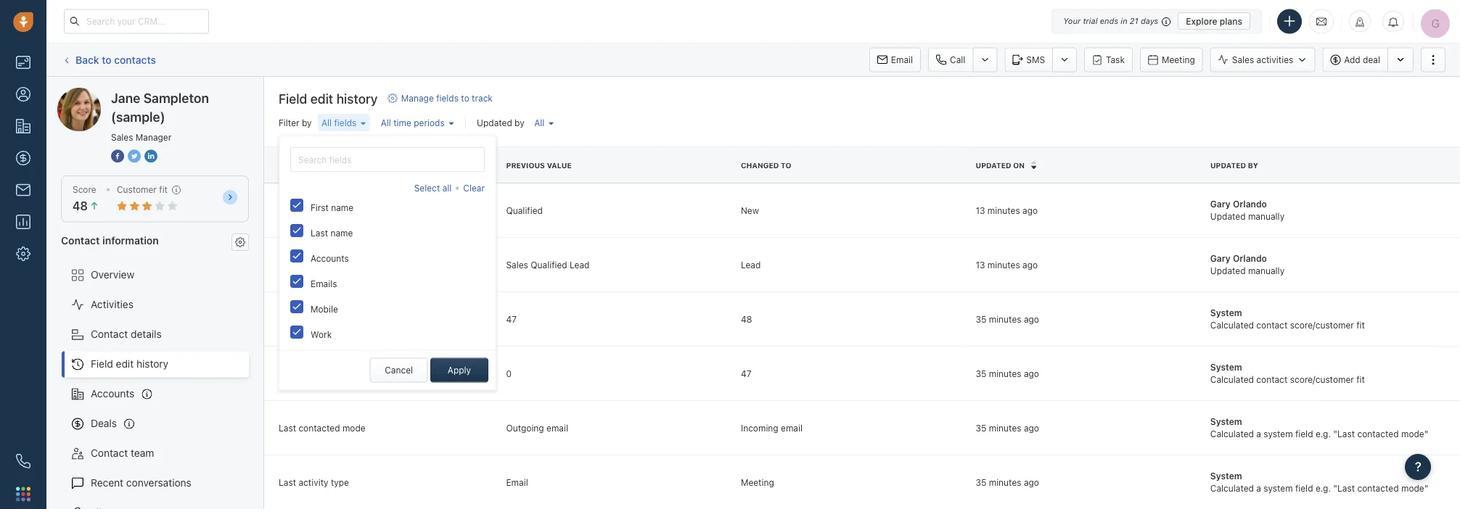 Task type: describe. For each thing, give the bounding box(es) containing it.
0 vertical spatial edit
[[311, 91, 333, 106]]

ago for new
[[1023, 205, 1038, 215]]

email inside button
[[891, 55, 913, 65]]

1 vertical spatial qualified
[[531, 260, 568, 270]]

apply
[[448, 366, 471, 376]]

0 horizontal spatial edit
[[116, 358, 134, 370]]

by for all fields link
[[302, 118, 312, 128]]

last activity type
[[279, 477, 349, 488]]

back to contacts link
[[61, 48, 157, 71]]

1 horizontal spatial 47
[[741, 369, 752, 379]]

system calculated a system field e.g. "last contacted mode" for incoming email
[[1211, 417, 1429, 439]]

e.g. for incoming email
[[1316, 429, 1332, 439]]

name for field name
[[302, 161, 324, 169]]

ago for meeting
[[1024, 477, 1040, 488]]

0 vertical spatial updated by
[[477, 118, 525, 128]]

your
[[1064, 16, 1081, 26]]

cancel button
[[370, 358, 428, 383]]

orlando for lead
[[1234, 253, 1268, 264]]

first name
[[311, 203, 354, 213]]

contacts
[[114, 54, 156, 66]]

0 horizontal spatial accounts
[[91, 388, 135, 400]]

manage fields to track
[[401, 93, 493, 103]]

last contacted mode
[[279, 423, 366, 433]]

gary orlando updated manually for lead
[[1211, 253, 1285, 276]]

linkedin circled image
[[144, 148, 158, 164]]

status
[[279, 205, 305, 215]]

facebook circled image
[[111, 148, 124, 164]]

2 horizontal spatial by
[[1249, 161, 1259, 169]]

minutes for new
[[988, 205, 1021, 215]]

incoming
[[741, 423, 779, 433]]

last for last contacted mode
[[279, 423, 296, 433]]

fields for manage
[[436, 93, 459, 103]]

0 vertical spatial accounts
[[311, 253, 349, 264]]

mode
[[343, 423, 366, 433]]

call button
[[929, 48, 973, 72]]

manually for new
[[1249, 211, 1285, 222]]

minutes for incoming email
[[989, 423, 1022, 433]]

gary for lead
[[1211, 253, 1231, 264]]

lifecycle
[[279, 260, 315, 270]]

first
[[311, 203, 329, 213]]

1 vertical spatial updated by
[[1211, 161, 1259, 169]]

task
[[1107, 55, 1125, 65]]

last for last name
[[311, 228, 328, 238]]

fit for 48
[[1357, 320, 1366, 330]]

explore
[[1187, 16, 1218, 26]]

your trial ends in 21 days
[[1064, 16, 1159, 26]]

1 horizontal spatial 48
[[741, 314, 752, 324]]

0 vertical spatial fit
[[159, 185, 168, 195]]

recent
[[91, 477, 124, 489]]

1 vertical spatial meeting
[[741, 477, 775, 488]]

mobile
[[311, 304, 338, 314]]

system for 47
[[1211, 362, 1243, 372]]

minutes for meeting
[[989, 477, 1022, 488]]

all link
[[531, 114, 558, 131]]

system for incoming email
[[1211, 417, 1243, 427]]

35 minutes ago for 47
[[976, 369, 1040, 379]]

previous value
[[506, 161, 572, 169]]

team
[[131, 448, 154, 460]]

0 vertical spatial sales
[[1233, 55, 1255, 65]]

filter
[[279, 118, 300, 128]]

manager
[[136, 132, 172, 142]]

contact for 47
[[1257, 375, 1288, 385]]

work
[[311, 330, 332, 340]]

information
[[102, 234, 159, 246]]

jane sampleton (sample) down contacts
[[86, 87, 206, 99]]

0 vertical spatial 47
[[506, 314, 517, 324]]

add deal
[[1345, 55, 1381, 65]]

to for back
[[102, 54, 112, 66]]

email for incoming email
[[781, 423, 803, 433]]

Search fields text field
[[290, 147, 485, 172]]

updated on
[[976, 161, 1025, 170]]

contacted for meeting
[[1358, 484, 1399, 494]]

status
[[365, 381, 390, 391]]

0 vertical spatial qualified
[[506, 205, 543, 215]]

"last for incoming email
[[1334, 429, 1356, 439]]

select all link
[[414, 179, 452, 197]]

all fields
[[322, 118, 357, 128]]

13 for new
[[976, 205, 986, 215]]

field for meeting
[[1296, 484, 1314, 494]]

0 vertical spatial score
[[73, 185, 96, 195]]

contact details
[[91, 329, 162, 341]]

0 vertical spatial (sample)
[[164, 87, 206, 99]]

add deal button
[[1323, 48, 1388, 72]]

in
[[1121, 16, 1128, 26]]

sales for jane sampleton (sample)
[[111, 132, 133, 142]]

explore plans link
[[1179, 12, 1251, 30]]

21
[[1130, 16, 1139, 26]]

all time periods button
[[377, 114, 458, 132]]

details
[[131, 329, 162, 341]]

changed to
[[741, 161, 792, 169]]

system calculated contact score/customer fit for 47
[[1211, 362, 1366, 385]]

new
[[741, 205, 759, 215]]

subscription status
[[311, 381, 390, 391]]

email image
[[1317, 15, 1327, 27]]

activities
[[1257, 55, 1294, 65]]

1 vertical spatial field
[[279, 161, 300, 169]]

calculated for incoming email
[[1211, 429, 1255, 439]]

clear
[[463, 183, 485, 193]]

back to contacts
[[76, 54, 156, 66]]

ago for lead
[[1023, 260, 1038, 270]]

sms
[[1027, 55, 1046, 65]]

type
[[331, 477, 349, 488]]

outgoing email
[[506, 423, 568, 433]]

filter by
[[279, 118, 312, 128]]

sales manager
[[111, 132, 172, 142]]

Search your CRM... text field
[[64, 9, 209, 34]]

system for meeting
[[1264, 484, 1294, 494]]

phone element
[[9, 447, 38, 476]]

previous
[[506, 161, 545, 169]]

a for incoming email
[[1257, 429, 1262, 439]]

sales activities
[[1233, 55, 1294, 65]]

conversations
[[126, 477, 192, 489]]

system calculated a system field e.g. "last contacted mode" for meeting
[[1211, 471, 1429, 494]]

35 minutes ago for 48
[[976, 314, 1040, 324]]

0
[[506, 369, 512, 379]]

35 minutes ago for meeting
[[976, 477, 1040, 488]]

minutes for 48
[[989, 314, 1022, 324]]

mode" for incoming email
[[1402, 429, 1429, 439]]

call
[[950, 55, 966, 65]]

field name
[[279, 161, 324, 169]]

score/customer for 47
[[1291, 375, 1355, 385]]

1 vertical spatial to
[[461, 93, 470, 103]]

0 vertical spatial field edit history
[[279, 91, 378, 106]]

value
[[547, 161, 572, 169]]

periods
[[414, 118, 445, 128]]

lifecycle stage
[[279, 260, 341, 270]]

all
[[443, 183, 452, 193]]

0 horizontal spatial email
[[506, 477, 528, 488]]

system for incoming email
[[1264, 429, 1294, 439]]

contact information
[[61, 234, 159, 246]]

recent conversations
[[91, 477, 192, 489]]

outgoing
[[506, 423, 544, 433]]

emails
[[311, 279, 337, 289]]

field for incoming email
[[1296, 429, 1314, 439]]

sales for lifecycle stage
[[506, 260, 528, 270]]

mode" for meeting
[[1402, 484, 1429, 494]]

all fields link
[[318, 114, 370, 132]]

deal
[[1364, 55, 1381, 65]]



Task type: locate. For each thing, give the bounding box(es) containing it.
2 vertical spatial field
[[91, 358, 113, 370]]

meeting down incoming
[[741, 477, 775, 488]]

system for 48
[[1211, 308, 1243, 318]]

gary orlando updated manually for new
[[1211, 199, 1285, 222]]

1 vertical spatial system calculated contact score/customer fit
[[1211, 362, 1366, 385]]

35 for 48
[[976, 314, 987, 324]]

0 horizontal spatial meeting
[[741, 477, 775, 488]]

2 contact from the top
[[1257, 375, 1288, 385]]

phone image
[[16, 455, 30, 469]]

deals
[[91, 418, 117, 430]]

1 vertical spatial 13 minutes ago
[[976, 260, 1038, 270]]

a for meeting
[[1257, 484, 1262, 494]]

customer
[[117, 185, 157, 195]]

email
[[891, 55, 913, 65], [506, 477, 528, 488]]

0 vertical spatial email
[[891, 55, 913, 65]]

time
[[394, 118, 412, 128]]

(sample) up 'manager'
[[164, 87, 206, 99]]

4 35 minutes ago from the top
[[976, 477, 1040, 488]]

1 horizontal spatial fields
[[436, 93, 459, 103]]

2 field from the top
[[1296, 484, 1314, 494]]

1 vertical spatial a
[[1257, 484, 1262, 494]]

2 calculated from the top
[[1211, 375, 1255, 385]]

3 calculated from the top
[[1211, 429, 1255, 439]]

name right first
[[331, 203, 354, 213]]

activity
[[299, 477, 329, 488]]

to for changed
[[781, 161, 792, 169]]

2 system from the top
[[1264, 484, 1294, 494]]

2 all from the left
[[322, 118, 332, 128]]

freshworks switcher image
[[16, 487, 30, 502]]

last down first
[[311, 228, 328, 238]]

0 vertical spatial gary
[[1211, 199, 1231, 209]]

2 vertical spatial contact
[[91, 448, 128, 460]]

2 13 from the top
[[976, 260, 986, 270]]

0 horizontal spatial all
[[322, 118, 332, 128]]

twitter circled image
[[128, 148, 141, 164]]

last up last activity type
[[279, 423, 296, 433]]

contact down the 48 button
[[61, 234, 100, 246]]

contact for 48
[[1257, 320, 1288, 330]]

1 vertical spatial orlando
[[1234, 253, 1268, 264]]

contact down the activities on the left bottom of page
[[91, 329, 128, 341]]

on
[[1014, 161, 1025, 170]]

(sample)
[[164, 87, 206, 99], [111, 109, 165, 125]]

1 vertical spatial gary
[[1211, 253, 1231, 264]]

field edit history up all fields
[[279, 91, 378, 106]]

email button
[[870, 48, 921, 72]]

1 all from the left
[[534, 118, 545, 128]]

3 35 minutes ago from the top
[[976, 423, 1040, 433]]

score/customer for 48
[[1291, 320, 1355, 330]]

0 horizontal spatial history
[[136, 358, 169, 370]]

1 horizontal spatial field edit history
[[279, 91, 378, 106]]

name for first name
[[331, 203, 354, 213]]

contact
[[1257, 320, 1288, 330], [1257, 375, 1288, 385]]

back
[[76, 54, 99, 66]]

manage
[[401, 93, 434, 103]]

35 for 47
[[976, 369, 987, 379]]

system for meeting
[[1211, 471, 1243, 481]]

field edit history down contact details in the left bottom of the page
[[91, 358, 169, 370]]

by
[[515, 118, 525, 128], [302, 118, 312, 128], [1249, 161, 1259, 169]]

track
[[472, 93, 493, 103]]

fields inside manage fields to track link
[[436, 93, 459, 103]]

1 vertical spatial name
[[331, 203, 354, 213]]

0 horizontal spatial 48
[[73, 199, 88, 213]]

trial
[[1084, 16, 1098, 26]]

to right changed
[[781, 161, 792, 169]]

2 gary from the top
[[1211, 253, 1231, 264]]

1 score/customer from the top
[[1291, 320, 1355, 330]]

1 vertical spatial last
[[279, 423, 296, 433]]

name
[[302, 161, 324, 169], [331, 203, 354, 213], [331, 228, 353, 238]]

2 system calculated a system field e.g. "last contacted mode" from the top
[[1211, 471, 1429, 494]]

0 vertical spatial "last
[[1334, 429, 1356, 439]]

1 horizontal spatial meeting
[[1162, 55, 1196, 65]]

score for 47
[[279, 314, 303, 324]]

0 vertical spatial contact
[[1257, 320, 1288, 330]]

0 vertical spatial meeting
[[1162, 55, 1196, 65]]

1 contact from the top
[[1257, 320, 1288, 330]]

meeting
[[1162, 55, 1196, 65], [741, 477, 775, 488]]

0 vertical spatial gary orlando updated manually
[[1211, 199, 1285, 222]]

2 orlando from the top
[[1234, 253, 1268, 264]]

1 vertical spatial 13
[[976, 260, 986, 270]]

sales activities button
[[1211, 48, 1323, 72], [1211, 48, 1316, 72]]

apply button
[[431, 358, 489, 383]]

contact for contact information
[[61, 234, 100, 246]]

"last for meeting
[[1334, 484, 1356, 494]]

to right back
[[102, 54, 112, 66]]

all up previous value
[[534, 118, 545, 128]]

contact for contact details
[[91, 329, 128, 341]]

gary for new
[[1211, 199, 1231, 209]]

email for outgoing email
[[547, 423, 568, 433]]

3 all from the left
[[381, 118, 391, 128]]

2 mode" from the top
[[1402, 484, 1429, 494]]

last name
[[311, 228, 353, 238]]

all for all
[[534, 118, 545, 128]]

jane down contacts
[[111, 90, 140, 106]]

2 vertical spatial fit
[[1357, 375, 1366, 385]]

jane sampleton (sample) up 'manager'
[[111, 90, 209, 125]]

1 13 minutes ago from the top
[[976, 205, 1038, 215]]

fields right manage
[[436, 93, 459, 103]]

incoming email
[[741, 423, 803, 433]]

last left activity
[[279, 477, 296, 488]]

1 vertical spatial system
[[1264, 484, 1294, 494]]

2 score/customer from the top
[[1291, 375, 1355, 385]]

0 horizontal spatial by
[[302, 118, 312, 128]]

lead
[[570, 260, 590, 270], [741, 260, 761, 270]]

48 button
[[73, 199, 99, 213]]

plans
[[1220, 16, 1243, 26]]

1 horizontal spatial email
[[781, 423, 803, 433]]

edit
[[311, 91, 333, 106], [116, 358, 134, 370]]

1 orlando from the top
[[1234, 199, 1268, 209]]

0 vertical spatial system calculated a system field e.g. "last contacted mode"
[[1211, 417, 1429, 439]]

1 lead from the left
[[570, 260, 590, 270]]

score left mobile
[[279, 314, 303, 324]]

all time periods
[[381, 118, 445, 128]]

1 "last from the top
[[1334, 429, 1356, 439]]

1 vertical spatial accounts
[[91, 388, 135, 400]]

a
[[1257, 429, 1262, 439], [1257, 484, 1262, 494]]

name up first
[[302, 161, 324, 169]]

0 vertical spatial history
[[337, 91, 378, 106]]

1 gary orlando updated manually from the top
[[1211, 199, 1285, 222]]

system
[[1211, 308, 1243, 318], [1211, 362, 1243, 372], [1211, 417, 1243, 427], [1211, 471, 1243, 481]]

1 e.g. from the top
[[1316, 429, 1332, 439]]

2 horizontal spatial all
[[534, 118, 545, 128]]

0 vertical spatial last
[[311, 228, 328, 238]]

meeting inside button
[[1162, 55, 1196, 65]]

1 vertical spatial score
[[279, 314, 303, 324]]

select all
[[414, 183, 452, 193]]

ago for 47
[[1024, 369, 1040, 379]]

1 vertical spatial contact
[[91, 329, 128, 341]]

0 vertical spatial mode"
[[1402, 429, 1429, 439]]

accounts down last name
[[311, 253, 349, 264]]

accounts up deals
[[91, 388, 135, 400]]

13 minutes ago for new
[[976, 205, 1038, 215]]

2 gary orlando updated manually from the top
[[1211, 253, 1285, 276]]

2 e.g. from the top
[[1316, 484, 1332, 494]]

activities
[[91, 299, 134, 311]]

1 system calculated contact score/customer fit from the top
[[1211, 308, 1366, 330]]

0 vertical spatial field
[[279, 91, 307, 106]]

"last
[[1334, 429, 1356, 439], [1334, 484, 1356, 494]]

1 vertical spatial manually
[[1249, 266, 1285, 276]]

1 vertical spatial email
[[506, 477, 528, 488]]

0 horizontal spatial lead
[[570, 260, 590, 270]]

updated by
[[477, 118, 525, 128], [1211, 161, 1259, 169]]

0 horizontal spatial sales
[[111, 132, 133, 142]]

1 vertical spatial e.g.
[[1316, 484, 1332, 494]]

0 horizontal spatial email
[[547, 423, 568, 433]]

e.g. for meeting
[[1316, 484, 1332, 494]]

all inside all fields link
[[322, 118, 332, 128]]

35
[[976, 314, 987, 324], [976, 369, 987, 379], [976, 423, 987, 433], [976, 477, 987, 488]]

jane
[[86, 87, 109, 99], [111, 90, 140, 106]]

fields
[[436, 93, 459, 103], [334, 118, 357, 128]]

field down contact details in the left bottom of the page
[[91, 358, 113, 370]]

0 horizontal spatial fields
[[334, 118, 357, 128]]

4 calculated from the top
[[1211, 484, 1255, 494]]

1 horizontal spatial jane
[[111, 90, 140, 106]]

(sample) inside jane sampleton (sample)
[[111, 109, 165, 125]]

history up all fields link
[[337, 91, 378, 106]]

0 vertical spatial fields
[[436, 93, 459, 103]]

0 vertical spatial orlando
[[1234, 199, 1268, 209]]

1 horizontal spatial email
[[891, 55, 913, 65]]

1 mode" from the top
[[1402, 429, 1429, 439]]

call link
[[929, 48, 973, 72]]

all inside all link
[[534, 118, 545, 128]]

1 email from the left
[[547, 423, 568, 433]]

0 horizontal spatial field edit history
[[91, 358, 169, 370]]

calculated for meeting
[[1211, 484, 1255, 494]]

3 35 from the top
[[976, 423, 987, 433]]

name for last name
[[331, 228, 353, 238]]

2 35 minutes ago from the top
[[976, 369, 1040, 379]]

2 vertical spatial sales
[[506, 260, 528, 270]]

2 35 from the top
[[976, 369, 987, 379]]

1 vertical spatial edit
[[116, 358, 134, 370]]

1 vertical spatial contact
[[1257, 375, 1288, 385]]

0 vertical spatial field
[[1296, 429, 1314, 439]]

1 vertical spatial field edit history
[[91, 358, 169, 370]]

0 horizontal spatial jane
[[86, 87, 109, 99]]

1 horizontal spatial lead
[[741, 260, 761, 270]]

minutes for 47
[[989, 369, 1022, 379]]

1 manually from the top
[[1249, 211, 1285, 222]]

subscription
[[311, 381, 363, 391]]

system calculated contact score/customer fit for 48
[[1211, 308, 1366, 330]]

0 vertical spatial score/customer
[[1291, 320, 1355, 330]]

1 horizontal spatial edit
[[311, 91, 333, 106]]

1 vertical spatial "last
[[1334, 484, 1356, 494]]

jane inside jane sampleton (sample)
[[111, 90, 140, 106]]

35 minutes ago for incoming email
[[976, 423, 1040, 433]]

0 vertical spatial system calculated contact score/customer fit
[[1211, 308, 1366, 330]]

1 a from the top
[[1257, 429, 1262, 439]]

2 email from the left
[[781, 423, 803, 433]]

add
[[1345, 55, 1361, 65]]

jane down back
[[86, 87, 109, 99]]

1 vertical spatial 48
[[741, 314, 752, 324]]

1 gary from the top
[[1211, 199, 1231, 209]]

1 system from the top
[[1211, 308, 1243, 318]]

0 vertical spatial system
[[1264, 429, 1294, 439]]

history down details on the left bottom of the page
[[136, 358, 169, 370]]

2 lead from the left
[[741, 260, 761, 270]]

sms button
[[1005, 48, 1053, 72]]

edit down contact details in the left bottom of the page
[[116, 358, 134, 370]]

ago for 48
[[1024, 314, 1040, 324]]

1 horizontal spatial accounts
[[311, 253, 349, 264]]

13 minutes ago for lead
[[976, 260, 1038, 270]]

2 horizontal spatial sales
[[1233, 55, 1255, 65]]

changed
[[741, 161, 779, 169]]

email right outgoing
[[547, 423, 568, 433]]

email right incoming
[[781, 423, 803, 433]]

contact for contact team
[[91, 448, 128, 460]]

3 system from the top
[[1211, 417, 1243, 427]]

stage
[[318, 260, 341, 270]]

1 vertical spatial system calculated a system field e.g. "last contacted mode"
[[1211, 471, 1429, 494]]

1 13 from the top
[[976, 205, 986, 215]]

manually for lead
[[1249, 266, 1285, 276]]

orlando for new
[[1234, 199, 1268, 209]]

fields for all
[[334, 118, 357, 128]]

meeting down explore
[[1162, 55, 1196, 65]]

overview
[[91, 269, 134, 281]]

customer fit
[[117, 185, 168, 195]]

2 vertical spatial to
[[781, 161, 792, 169]]

sampleton
[[112, 87, 162, 99], [144, 90, 209, 106]]

field down filter
[[279, 161, 300, 169]]

2 horizontal spatial to
[[781, 161, 792, 169]]

1 horizontal spatial sales
[[506, 260, 528, 270]]

1 horizontal spatial history
[[337, 91, 378, 106]]

2 manually from the top
[[1249, 266, 1285, 276]]

1 vertical spatial (sample)
[[111, 109, 165, 125]]

field edit history
[[279, 91, 378, 106], [91, 358, 169, 370]]

13
[[976, 205, 986, 215], [976, 260, 986, 270]]

by for all link
[[515, 118, 525, 128]]

meeting button
[[1141, 48, 1204, 72]]

35 for meeting
[[976, 477, 987, 488]]

gary orlando updated manually
[[1211, 199, 1285, 222], [1211, 253, 1285, 276]]

contact team
[[91, 448, 154, 460]]

2 system from the top
[[1211, 362, 1243, 372]]

contact
[[61, 234, 100, 246], [91, 329, 128, 341], [91, 448, 128, 460]]

score up the 48 button
[[73, 185, 96, 195]]

days
[[1141, 16, 1159, 26]]

1 field from the top
[[1296, 429, 1314, 439]]

manage fields to track link
[[388, 92, 493, 105]]

0 horizontal spatial to
[[102, 54, 112, 66]]

task button
[[1085, 48, 1133, 72]]

sales qualified lead
[[506, 260, 590, 270]]

minutes
[[988, 205, 1021, 215], [988, 260, 1021, 270], [989, 314, 1022, 324], [989, 369, 1022, 379], [989, 423, 1022, 433], [989, 477, 1022, 488]]

ago for incoming email
[[1024, 423, 1040, 433]]

1 horizontal spatial to
[[461, 93, 470, 103]]

ends
[[1100, 16, 1119, 26]]

edit up all fields
[[311, 91, 333, 106]]

explore plans
[[1187, 16, 1243, 26]]

score for 0
[[279, 369, 303, 379]]

1 35 minutes ago from the top
[[976, 314, 1040, 324]]

1 system calculated a system field e.g. "last contacted mode" from the top
[[1211, 417, 1429, 439]]

calculated for 47
[[1211, 375, 1255, 385]]

4 system from the top
[[1211, 471, 1243, 481]]

0 vertical spatial to
[[102, 54, 112, 66]]

qualified
[[506, 205, 543, 215], [531, 260, 568, 270]]

field up the filter by
[[279, 91, 307, 106]]

cancel
[[385, 366, 413, 376]]

contact up recent on the left bottom
[[91, 448, 128, 460]]

2 a from the top
[[1257, 484, 1262, 494]]

email down outgoing
[[506, 477, 528, 488]]

contacted for incoming email
[[1358, 429, 1399, 439]]

fields inside all fields link
[[334, 118, 357, 128]]

sampleton down contacts
[[112, 87, 162, 99]]

2 system calculated contact score/customer fit from the top
[[1211, 362, 1366, 385]]

4 35 from the top
[[976, 477, 987, 488]]

mng settings image
[[235, 237, 245, 247]]

13 for lead
[[976, 260, 986, 270]]

calculated
[[1211, 320, 1255, 330], [1211, 375, 1255, 385], [1211, 429, 1255, 439], [1211, 484, 1255, 494]]

2 "last from the top
[[1334, 484, 1356, 494]]

1 vertical spatial mode"
[[1402, 484, 1429, 494]]

all for all time periods
[[381, 118, 391, 128]]

calculated for 48
[[1211, 320, 1255, 330]]

sampleton up 'manager'
[[144, 90, 209, 106]]

field
[[279, 91, 307, 106], [279, 161, 300, 169], [91, 358, 113, 370]]

name down first name
[[331, 228, 353, 238]]

1 vertical spatial history
[[136, 358, 169, 370]]

1 horizontal spatial by
[[515, 118, 525, 128]]

0 vertical spatial 13
[[976, 205, 986, 215]]

0 vertical spatial manually
[[1249, 211, 1285, 222]]

all inside all time periods button
[[381, 118, 391, 128]]

13 minutes ago
[[976, 205, 1038, 215], [976, 260, 1038, 270]]

manually
[[1249, 211, 1285, 222], [1249, 266, 1285, 276]]

47 up incoming
[[741, 369, 752, 379]]

email
[[547, 423, 568, 433], [781, 423, 803, 433]]

fit for 47
[[1357, 375, 1366, 385]]

0 horizontal spatial 47
[[506, 314, 517, 324]]

select
[[414, 183, 440, 193]]

35 for incoming email
[[976, 423, 987, 433]]

48
[[73, 199, 88, 213], [741, 314, 752, 324]]

score up last contacted mode
[[279, 369, 303, 379]]

(sample) up the sales manager
[[111, 109, 165, 125]]

1 calculated from the top
[[1211, 320, 1255, 330]]

2 13 minutes ago from the top
[[976, 260, 1038, 270]]

last for last activity type
[[279, 477, 296, 488]]

all right the filter by
[[322, 118, 332, 128]]

updated
[[477, 118, 512, 128], [1211, 161, 1247, 169], [976, 161, 1012, 170], [1211, 211, 1246, 222], [1211, 266, 1246, 276]]

to left track
[[461, 93, 470, 103]]

2 vertical spatial score
[[279, 369, 303, 379]]

all left time
[[381, 118, 391, 128]]

1 system from the top
[[1264, 429, 1294, 439]]

0 vertical spatial 48
[[73, 199, 88, 213]]

1 vertical spatial sales
[[111, 132, 133, 142]]

0 horizontal spatial updated by
[[477, 118, 525, 128]]

clear link
[[463, 179, 485, 197]]

email left "call" link
[[891, 55, 913, 65]]

1 35 from the top
[[976, 314, 987, 324]]

1 vertical spatial score/customer
[[1291, 375, 1355, 385]]

fields right the filter by
[[334, 118, 357, 128]]

47
[[506, 314, 517, 324], [741, 369, 752, 379]]

47 up 0
[[506, 314, 517, 324]]

field
[[1296, 429, 1314, 439], [1296, 484, 1314, 494]]

minutes for lead
[[988, 260, 1021, 270]]

system calculated a system field e.g. "last contacted mode"
[[1211, 417, 1429, 439], [1211, 471, 1429, 494]]

1 horizontal spatial all
[[381, 118, 391, 128]]

all for all fields
[[322, 118, 332, 128]]

0 vertical spatial e.g.
[[1316, 429, 1332, 439]]

1 vertical spatial field
[[1296, 484, 1314, 494]]



Task type: vqa. For each thing, say whether or not it's contained in the screenshot.


